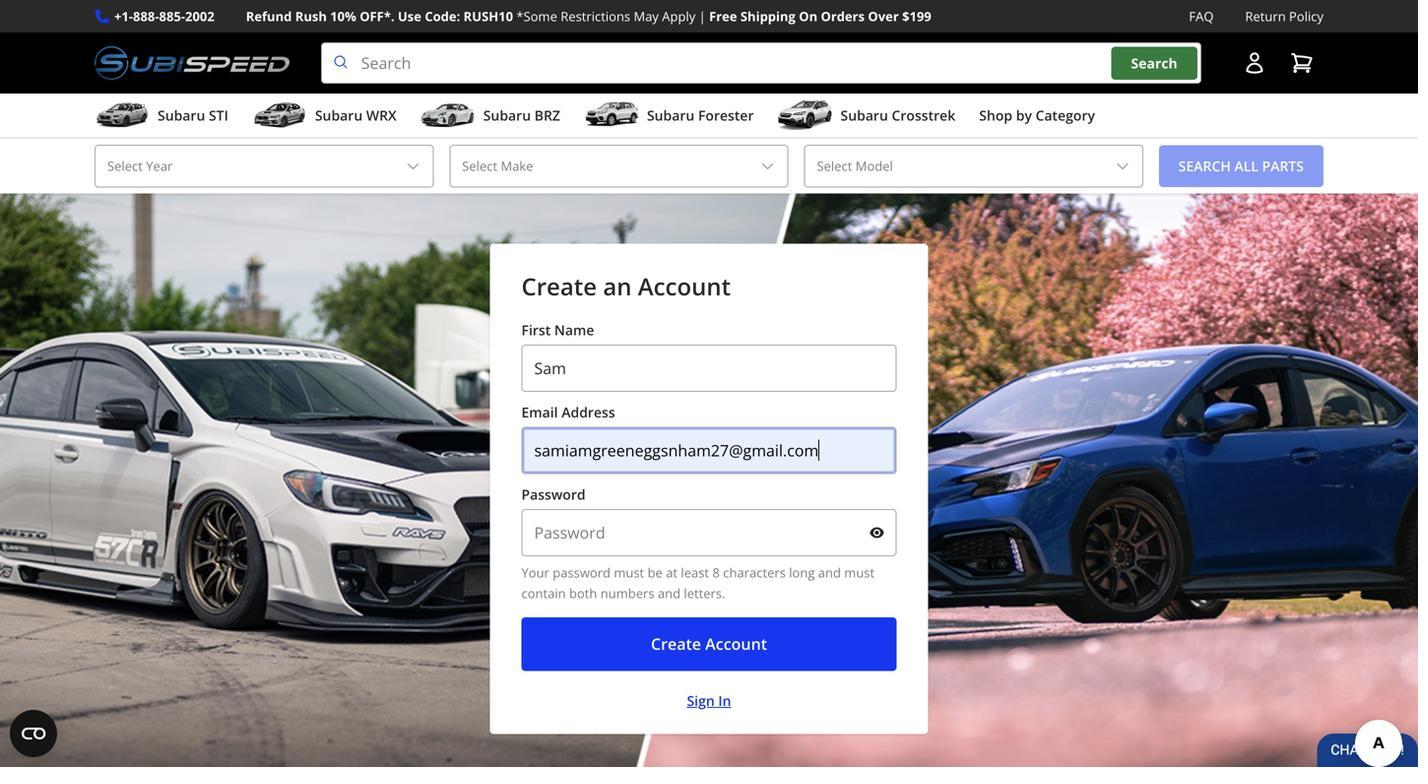 Task type: describe. For each thing, give the bounding box(es) containing it.
address
[[562, 403, 615, 422]]

long
[[789, 564, 815, 582]]

apply
[[662, 7, 696, 25]]

search input field
[[321, 42, 1202, 84]]

create an account
[[522, 271, 731, 303]]

+1-888-885-2002 link
[[114, 6, 215, 27]]

Select Model button
[[804, 145, 1144, 188]]

wrx
[[366, 106, 397, 125]]

*some
[[517, 7, 557, 25]]

subispeed logo image
[[95, 42, 289, 84]]

restrictions
[[561, 7, 631, 25]]

select make image
[[760, 158, 776, 174]]

Select Make button
[[450, 145, 789, 188]]

password
[[522, 485, 586, 504]]

at
[[666, 564, 678, 582]]

a subaru brz thumbnail image image
[[420, 101, 476, 130]]

name
[[555, 321, 594, 340]]

by
[[1016, 106, 1032, 125]]

rush
[[295, 7, 327, 25]]

on
[[799, 7, 818, 25]]

888-
[[133, 7, 159, 25]]

open widget image
[[10, 710, 57, 758]]

button image
[[1243, 51, 1267, 75]]

Password password field
[[522, 509, 897, 557]]

subaru wrx button
[[252, 98, 397, 137]]

crosstrek
[[892, 106, 956, 125]]

subaru sti
[[158, 106, 228, 125]]

subaru sti button
[[95, 98, 228, 137]]

subaru crosstrek
[[841, 106, 956, 125]]

subaru for subaru brz
[[483, 106, 531, 125]]

Select Year button
[[95, 145, 434, 188]]

subaru brz
[[483, 106, 561, 125]]

885-
[[159, 7, 185, 25]]

sti
[[209, 106, 228, 125]]

search
[[1132, 54, 1178, 72]]

policy
[[1290, 7, 1324, 25]]

sign in
[[687, 692, 732, 710]]

a subaru forester thumbnail image image
[[584, 101, 639, 130]]

contain
[[522, 585, 566, 603]]

First Name text field
[[522, 345, 897, 392]]

$199
[[903, 7, 932, 25]]

create for create an account
[[522, 271, 597, 303]]

your password must be at least 8 characters long and must contain both numbers and letters.
[[522, 564, 875, 603]]

use
[[398, 7, 422, 25]]

numbers
[[601, 585, 655, 603]]

email
[[522, 403, 558, 422]]

10%
[[330, 7, 356, 25]]

shipping
[[741, 7, 796, 25]]

select year image
[[405, 158, 421, 174]]

first
[[522, 321, 551, 340]]

rush10
[[464, 7, 513, 25]]

brz
[[535, 106, 561, 125]]

create account button
[[522, 618, 897, 671]]

subaru crosstrek button
[[778, 98, 956, 137]]



Task type: vqa. For each thing, say whether or not it's contained in the screenshot.
Select Make 'image'
yes



Task type: locate. For each thing, give the bounding box(es) containing it.
return
[[1246, 7, 1286, 25]]

search button
[[1112, 47, 1198, 80]]

and right long
[[818, 564, 841, 582]]

1 horizontal spatial create
[[651, 634, 701, 655]]

subaru for subaru crosstrek
[[841, 106, 889, 125]]

1 horizontal spatial must
[[845, 564, 875, 582]]

subaru forester button
[[584, 98, 754, 137]]

faq
[[1190, 7, 1214, 25]]

refund
[[246, 7, 292, 25]]

orders
[[821, 7, 865, 25]]

create
[[522, 271, 597, 303], [651, 634, 701, 655]]

and
[[818, 564, 841, 582], [658, 585, 681, 603]]

code:
[[425, 7, 460, 25]]

create up first name
[[522, 271, 597, 303]]

0 vertical spatial and
[[818, 564, 841, 582]]

3 subaru from the left
[[483, 106, 531, 125]]

return policy
[[1246, 7, 1324, 25]]

subaru right a subaru crosstrek thumbnail image
[[841, 106, 889, 125]]

subaru for subaru wrx
[[315, 106, 363, 125]]

2 must from the left
[[845, 564, 875, 582]]

8
[[713, 564, 720, 582]]

create inside button
[[651, 634, 701, 655]]

5 subaru from the left
[[841, 106, 889, 125]]

create for create account
[[651, 634, 701, 655]]

may
[[634, 7, 659, 25]]

characters
[[723, 564, 786, 582]]

subaru left sti
[[158, 106, 205, 125]]

first name
[[522, 321, 594, 340]]

account up "in"
[[706, 634, 768, 655]]

a subaru wrx thumbnail image image
[[252, 101, 307, 130]]

and down at on the left bottom of page
[[658, 585, 681, 603]]

account right an
[[638, 271, 731, 303]]

a subaru crosstrek thumbnail image image
[[778, 101, 833, 130]]

subaru for subaru sti
[[158, 106, 205, 125]]

in
[[719, 692, 732, 710]]

sign in link
[[687, 691, 732, 711]]

account
[[638, 271, 731, 303], [706, 634, 768, 655]]

free
[[709, 7, 737, 25]]

select model image
[[1115, 158, 1131, 174]]

1 subaru from the left
[[158, 106, 205, 125]]

subaru left brz
[[483, 106, 531, 125]]

create account
[[651, 634, 768, 655]]

refund rush 10% off*. use code: rush10 *some restrictions may apply | free shipping on orders over $199
[[246, 7, 932, 25]]

|
[[699, 7, 706, 25]]

subaru left wrx
[[315, 106, 363, 125]]

must
[[614, 564, 645, 582], [845, 564, 875, 582]]

shop by category button
[[980, 98, 1096, 137]]

letters.
[[684, 585, 726, 603]]

password
[[553, 564, 611, 582]]

subaru wrx
[[315, 106, 397, 125]]

Email Address text field
[[522, 427, 897, 474]]

1 vertical spatial and
[[658, 585, 681, 603]]

create down letters.
[[651, 634, 701, 655]]

0 horizontal spatial and
[[658, 585, 681, 603]]

1 horizontal spatial and
[[818, 564, 841, 582]]

subaru for subaru forester
[[647, 106, 695, 125]]

1 vertical spatial account
[[706, 634, 768, 655]]

a collage of action shots of vehicles image
[[0, 194, 1419, 767]]

4 subaru from the left
[[647, 106, 695, 125]]

toggle password visibility image
[[869, 525, 885, 541]]

1 must from the left
[[614, 564, 645, 582]]

sign
[[687, 692, 715, 710]]

forester
[[698, 106, 754, 125]]

+1-888-885-2002
[[114, 7, 215, 25]]

2 subaru from the left
[[315, 106, 363, 125]]

be
[[648, 564, 663, 582]]

account inside button
[[706, 634, 768, 655]]

category
[[1036, 106, 1096, 125]]

a subaru sti thumbnail image image
[[95, 101, 150, 130]]

must up numbers
[[614, 564, 645, 582]]

least
[[681, 564, 709, 582]]

subaru
[[158, 106, 205, 125], [315, 106, 363, 125], [483, 106, 531, 125], [647, 106, 695, 125], [841, 106, 889, 125]]

over
[[868, 7, 899, 25]]

faq link
[[1190, 6, 1214, 27]]

your
[[522, 564, 550, 582]]

subaru brz button
[[420, 98, 561, 137]]

1 vertical spatial create
[[651, 634, 701, 655]]

email address
[[522, 403, 615, 422]]

return policy link
[[1246, 6, 1324, 27]]

subaru forester
[[647, 106, 754, 125]]

0 horizontal spatial create
[[522, 271, 597, 303]]

0 horizontal spatial must
[[614, 564, 645, 582]]

an
[[603, 271, 632, 303]]

both
[[569, 585, 597, 603]]

shop
[[980, 106, 1013, 125]]

+1-
[[114, 7, 133, 25]]

0 vertical spatial account
[[638, 271, 731, 303]]

must down toggle password visibility icon
[[845, 564, 875, 582]]

shop by category
[[980, 106, 1096, 125]]

2002
[[185, 7, 215, 25]]

off*.
[[360, 7, 395, 25]]

subaru left forester
[[647, 106, 695, 125]]

0 vertical spatial create
[[522, 271, 597, 303]]



